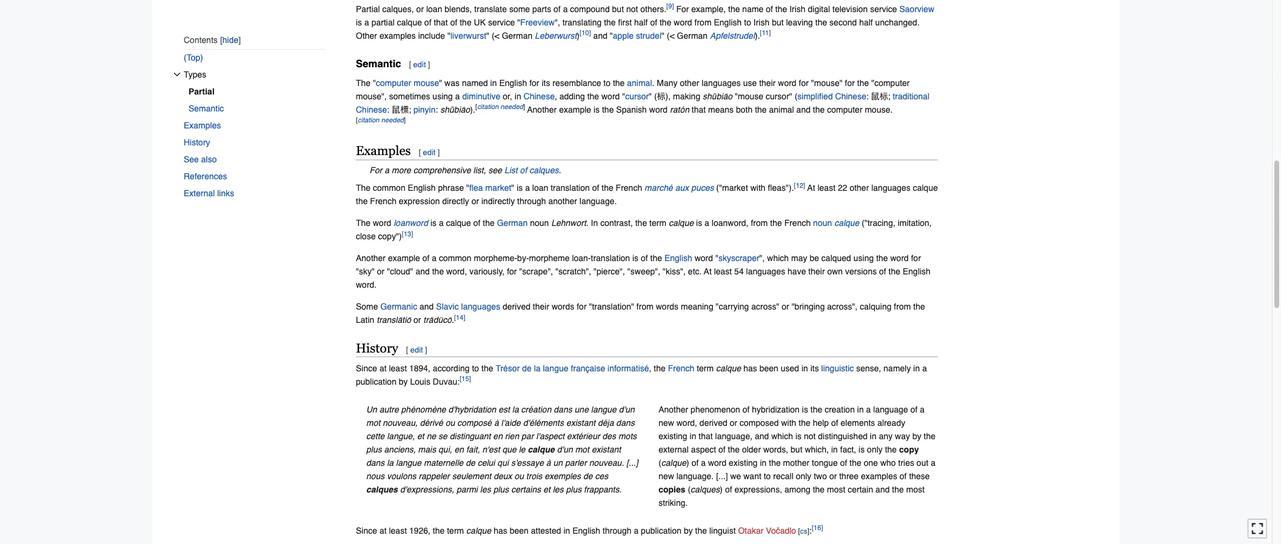 Task type: describe. For each thing, give the bounding box(es) containing it.
leberwurst
[[535, 31, 577, 40]]

à inside d'un mot existant dans la langue maternelle de celui qui s'essaye à un parler nouveau. [...] nous voulons rappeler seulement deux ou trois exemples de ces calques d'expressions, parmi les plus certains et les plus frappants.
[[547, 458, 551, 468]]

television
[[833, 4, 868, 14]]

nouveau.
[[590, 458, 624, 468]]

1 horizontal spatial history
[[356, 341, 399, 355]]

"sky"
[[356, 267, 375, 277]]

" right phrase
[[467, 183, 470, 193]]

and inside ) of expressions, among the most certain and the most striking.
[[876, 485, 890, 495]]

name
[[743, 4, 764, 14]]

partial calques, or loan blends, translate some parts of a compound but not others. [9] for example, the name of the irish digital television service saorview is a partial calque of that of the uk service " freeview
[[356, 3, 935, 27]]

hide button
[[220, 35, 241, 45]]

: inside diminutive or, in chinese , adding the word " cursor " ( 标 ), making shǔbiāo "mouse cursor" ( simplified chinese : 鼠标 ;
[[867, 91, 869, 101]]

word up etc.
[[695, 253, 714, 263]]

the right both
[[755, 105, 767, 114]]

[ inside since at least 1926, the term calque has been attested in english through a publication by the linguist otakar vočadlo [ cs ] : [16]
[[799, 528, 801, 536]]

langue inside d'un mot existant dans la langue maternelle de celui qui s'essaye à un parler nouveau. [...] nous voulons rappeler seulement deux ou trois exemples de ces calques d'expressions, parmi les plus certains et les plus frappants.
[[396, 458, 422, 468]]

the for the common english phrase " flea market " is a loan translation of the french marché aux puces ("market with fleas"). [12]
[[356, 183, 371, 193]]

another phenomenon of hybridization is the creation in a language of a new word, derived or composed with the help of elements already existing in that language, and which is not distinguished in any way by the external aspect of the older words, but which, in fact, is only the
[[659, 405, 936, 455]]

and up translātiō or trādūcō . [14]
[[420, 302, 434, 312]]

noun link
[[814, 218, 833, 228]]

mouse.
[[865, 105, 893, 114]]

germanic link
[[381, 302, 417, 312]]

contents hide
[[184, 35, 239, 44]]

own
[[828, 267, 843, 277]]

of up "sweep",
[[641, 253, 648, 263]]

1 vertical spatial service
[[488, 17, 515, 27]]

the down words,
[[769, 458, 781, 468]]

history link
[[184, 134, 326, 151]]

word inside ", translating the first half of the word from english to irish but leaving the second half unchanged. other examples include "
[[674, 17, 693, 27]]

the up "sweep",
[[651, 253, 663, 263]]

only inside another phenomenon of hybridization is the creation in a language of a new word, derived or composed with the help of elements already existing in that language, and which is not distinguished in any way by the external aspect of the older words, but which, in fact, is only the
[[868, 445, 883, 455]]

others.
[[641, 4, 667, 14]]

use
[[744, 78, 757, 88]]

: 鼠標 ; pinyin : shǔbiāo ). [ citation needed ] another example is the spanish word ratón that means both the animal and the computer mouse. [ citation needed ]
[[356, 103, 893, 124]]

which inside another phenomenon of hybridization is the creation in a language of a new word, derived or composed with the help of elements already existing in that language, and which is not distinguished in any way by the external aspect of the older words, but which, in fact, is only the
[[772, 432, 794, 441]]

1 horizontal spatial service
[[871, 4, 898, 14]]

0 horizontal spatial de
[[466, 458, 476, 468]]

1 vertical spatial common
[[439, 253, 472, 263]]

flea market link
[[470, 183, 512, 193]]

[12] link
[[794, 182, 806, 189]]

for down morpheme-
[[507, 267, 517, 277]]

"kiss",
[[663, 267, 686, 277]]

common inside the common english phrase " flea market " is a loan translation of the french marché aux puces ("market with fleas"). [12]
[[373, 183, 406, 193]]

hide
[[223, 35, 239, 44]]

the left name
[[729, 4, 740, 14]]

the left german link
[[483, 218, 495, 228]]

0 vertical spatial la
[[534, 364, 541, 374]]

word up copy") on the top left of page
[[373, 218, 392, 228]]

française
[[571, 364, 606, 374]]

word inside . many other languages use their word for "mouse" for the "computer mouse", sometimes using a
[[779, 78, 797, 88]]

of down blends, on the left top of the page
[[451, 17, 458, 27]]

examples inside ) of a word existing in the mother tongue of the one who tries out a new language. [...] we want to recall only two or three examples of these copies ( calques
[[862, 472, 898, 482]]

only inside ) of a word existing in the mother tongue of the one who tries out a new language. [...] we want to recall only two or three examples of these copies ( calques
[[796, 472, 812, 482]]

the inside derived their words for "translation" from words meaning "carrying across" or "bringing across", calquing from the latin
[[914, 302, 926, 312]]

1 vertical spatial dans
[[617, 418, 635, 428]]

derived inside derived their words for "translation" from words meaning "carrying across" or "bringing across", calquing from the latin
[[503, 302, 531, 312]]

1 horizontal spatial chinese
[[524, 91, 555, 101]]

puces
[[692, 183, 714, 193]]

the left animal "link"
[[613, 78, 625, 88]]

2 horizontal spatial plus
[[566, 485, 582, 495]]

[ down diminutive
[[476, 103, 477, 111]]

examples inside ", translating the first half of the word from english to irish but leaving the second half unchanged. other examples include "
[[380, 31, 416, 40]]

0 vertical spatial examples
[[184, 121, 221, 130]]

new inside ) of a word existing in the mother tongue of the one who tries out a new language. [...] we want to recall only two or three examples of these copies ( calques
[[659, 472, 675, 482]]

germanic
[[381, 302, 417, 312]]

and inside another phenomenon of hybridization is the creation in a language of a new word, derived or composed with the help of elements already existing in that language, and which is not distinguished in any way by the external aspect of the older words, but which, in fact, is only the
[[755, 432, 769, 441]]

languages up '[14]'
[[461, 302, 501, 312]]

1 half from the left
[[635, 17, 648, 27]]

to right 'according'
[[472, 364, 479, 374]]

the down two
[[813, 485, 825, 495]]

0 vertical spatial citation needed link
[[477, 103, 524, 111]]

of inside '", which may be calqued using the word for "sky" or "cloud" and the word, variously, for "scrape", "scratch", "pierce", "sweep", "kiss", etc. at least 54 languages have their own versions of the english word.'
[[880, 267, 887, 277]]

d'éléments
[[523, 418, 564, 428]]

elements
[[841, 418, 876, 428]]

across",
[[828, 302, 858, 312]]

german down freeview
[[502, 31, 533, 40]]

0 vertical spatial term
[[650, 218, 667, 228]]

examples link
[[184, 117, 326, 134]]

existing inside ) of a word existing in the mother tongue of the one who tries out a new language. [...] we want to recall only two or three examples of these copies ( calques
[[729, 458, 758, 468]]

la inside d'un mot existant dans la langue maternelle de celui qui s'essaye à un parler nouveau. [...] nous voulons rappeler seulement deux ou trois exemples de ces calques d'expressions, parmi les plus certains et les plus frappants.
[[387, 458, 394, 468]]

not inside 'partial calques, or loan blends, translate some parts of a compound but not others. [9] for example, the name of the irish digital television service saorview is a partial calque of that of the uk service " freeview'
[[627, 4, 638, 14]]

1 les from the left
[[480, 485, 491, 495]]

of inside ", translating the first half of the word from english to irish but leaving the second half unchanged. other examples include "
[[651, 17, 658, 27]]

the down the language,
[[728, 445, 740, 455]]

of right the list
[[520, 165, 527, 175]]

existant inside d'un mot existant dans la langue maternelle de celui qui s'essaye à un parler nouveau. [...] nous voulons rappeler seulement deux ou trois exemples de ces calques d'expressions, parmi les plus certains et les plus frappants.
[[592, 445, 621, 455]]

[ edit ] for history
[[406, 345, 427, 354]]

external links link
[[184, 185, 326, 202]]

is right fact,
[[859, 445, 865, 455]]

partial
[[372, 17, 395, 27]]

language
[[874, 405, 909, 415]]

mais
[[418, 445, 436, 455]]

cs
[[801, 528, 808, 536]]

french inside at least 22 other languages calque the french expression directly or indirectly through another language.
[[370, 196, 397, 206]]

word.
[[356, 280, 377, 290]]

other inside . many other languages use their word for "mouse" for the "computer mouse", sometimes using a
[[680, 78, 700, 88]]

ratón
[[670, 105, 690, 114]]

" left was
[[439, 78, 442, 88]]

" down the list
[[512, 183, 515, 193]]

linguist
[[710, 526, 736, 536]]

is inside the common english phrase " flea market " is a loan translation of the french marché aux puces ("market with fleas"). [12]
[[517, 183, 523, 193]]

", for which
[[760, 253, 765, 263]]

1 vertical spatial ,
[[649, 364, 652, 374]]

or,
[[503, 91, 513, 101]]

] down chinese link
[[524, 103, 525, 111]]

meaning
[[681, 302, 714, 312]]

references
[[184, 172, 227, 181]]

rappeler
[[419, 472, 450, 482]]

of right language
[[911, 405, 918, 415]]

by inside sense, namely in a publication by louis duvau:
[[399, 377, 408, 387]]

french left 'noun' link
[[785, 218, 811, 228]]

2 (< from the left
[[667, 31, 675, 40]]

2 words from the left
[[656, 302, 679, 312]]

1 horizontal spatial needed
[[501, 103, 524, 111]]

with inside another phenomenon of hybridization is the creation in a language of a new word, derived or composed with the help of elements already existing in that language, and which is not distinguished in any way by the external aspect of the older words, but which, in fact, is only the
[[782, 418, 797, 428]]

the inside . many other languages use their word for "mouse" for the "computer mouse", sometimes using a
[[858, 78, 870, 88]]

using inside . many other languages use their word for "mouse" for the "computer mouse", sometimes using a
[[433, 91, 453, 101]]

[15]
[[460, 376, 471, 383]]

cette
[[366, 432, 385, 441]]

sense, namely in a publication by louis duvau:
[[356, 364, 928, 387]]

digital
[[808, 4, 831, 14]]

their inside . many other languages use their word for "mouse" for the "computer mouse", sometimes using a
[[760, 78, 776, 88]]

english inside '", which may be calqued using the word for "sky" or "cloud" and the word, variously, for "scrape", "scratch", "pierce", "sweep", "kiss", etc. at least 54 languages have their own versions of the english word.'
[[903, 267, 931, 277]]

is right hybridization
[[803, 405, 809, 415]]

by inside another phenomenon of hybridization is the creation in a language of a new word, derived or composed with the help of elements already existing in that language, and which is not distinguished in any way by the external aspect of the older words, but which, in fact, is only the
[[913, 432, 922, 441]]

another inside : 鼠標 ; pinyin : shǔbiāo ). [ citation needed ] another example is the spanish word ratón that means both the animal and the computer mouse. [ citation needed ]
[[528, 105, 557, 114]]

[10] link
[[580, 29, 591, 37]]

publication inside sense, namely in a publication by louis duvau:
[[356, 377, 397, 387]]

" up spanish on the top of the page
[[623, 91, 626, 101]]

鼠标
[[872, 90, 889, 102]]

or inside ) of a word existing in the mother tongue of the one who tries out a new language. [...] we want to recall only two or three examples of these copies ( calques
[[830, 472, 837, 482]]

older
[[743, 445, 761, 455]]

of up 'include'
[[425, 17, 432, 27]]

the left french link
[[654, 364, 666, 374]]

d'un mot existant dans la langue maternelle de celui qui s'essaye à un parler nouveau. [...] nous voulons rappeler seulement deux ou trois exemples de ces calques d'expressions, parmi les plus certains et les plus frappants.
[[366, 445, 639, 495]]

languages inside . many other languages use their word for "mouse" for the "computer mouse", sometimes using a
[[702, 78, 741, 88]]

of down tries
[[900, 472, 907, 482]]

and inside : 鼠標 ; pinyin : shǔbiāo ). [ citation needed ] another example is the spanish word ratón that means both the animal and the computer mouse. [ citation needed ]
[[797, 105, 811, 114]]

edit link for history
[[411, 345, 423, 354]]

for up chinese link
[[530, 78, 540, 88]]

" up mouse",
[[373, 78, 376, 88]]

the up versions
[[877, 253, 889, 263]]

calques inside d'un mot existant dans la langue maternelle de celui qui s'essaye à un parler nouveau. [...] nous voulons rappeler seulement deux ou trois exemples de ces calques d'expressions, parmi les plus certains et les plus frappants.
[[366, 485, 398, 495]]

in inside diminutive or, in chinese , adding the word " cursor " ( 标 ), making shǔbiāo "mouse cursor" ( simplified chinese : 鼠标 ;
[[515, 91, 522, 101]]

the up the liverwurst " (< german leberwurst ) [10] and " apple strudel " (< german apfelstrudel ). [11]
[[604, 17, 616, 27]]

contents
[[184, 35, 218, 44]]

word inside ) of a word existing in the mother tongue of the one who tries out a new language. [...] we want to recall only two or three examples of these copies ( calques
[[709, 458, 727, 468]]

attested
[[531, 526, 562, 536]]

of right name
[[766, 4, 773, 14]]

is right loanword link
[[431, 218, 437, 228]]

1 horizontal spatial its
[[811, 364, 819, 374]]

the up three at the bottom right of page
[[850, 458, 862, 468]]

[ up the computer mouse link
[[409, 60, 412, 69]]

that inside another phenomenon of hybridization is the creation in a language of a new word, derived or composed with the help of elements already existing in that language, and which is not distinguished in any way by the external aspect of the older words, but which, in fact, is only the
[[699, 432, 713, 441]]

in up elements
[[858, 405, 864, 415]]

english inside the common english phrase " flea market " is a loan translation of the french marché aux puces ("market with fleas"). [12]
[[408, 183, 436, 193]]

another for the
[[356, 253, 386, 263]]

the down fleas").
[[771, 218, 782, 228]]

[11] link
[[761, 29, 771, 37]]

with inside the common english phrase " flea market " is a loan translation of the french marché aux puces ("market with fleas"). [12]
[[751, 183, 766, 193]]

1 horizontal spatial citation
[[477, 103, 499, 111]]

d'hybridation
[[449, 405, 496, 415]]

n'est
[[483, 445, 500, 455]]

[ up comprehensive
[[419, 148, 421, 157]]

; inside : 鼠標 ; pinyin : shǔbiāo ). [ citation needed ] another example is the spanish word ratón that means both the animal and the computer mouse. [ citation needed ]
[[409, 105, 411, 114]]

the down digital
[[816, 17, 828, 27]]

freeview link
[[521, 17, 555, 27]]

blends,
[[445, 4, 472, 14]]

language,
[[716, 432, 753, 441]]

of inside the common english phrase " flea market " is a loan translation of the french marché aux puces ("market with fleas"). [12]
[[593, 183, 600, 193]]

1 words from the left
[[552, 302, 575, 312]]

from right the loanword,
[[751, 218, 768, 228]]

1 horizontal spatial translation
[[591, 253, 630, 263]]

( left ),
[[655, 91, 657, 101]]

one
[[864, 458, 879, 468]]

traditional
[[893, 91, 930, 101]]

the down tries
[[893, 485, 904, 495]]

1 horizontal spatial has
[[744, 364, 758, 374]]

the for the word loanword is a calque of the german noun lehnwort . in contrast, the term calque is a loanword, from the french noun calque
[[356, 218, 371, 228]]

trois
[[527, 472, 543, 482]]

the right versions
[[889, 267, 901, 277]]

) for ) of a word existing in the mother tongue of the one who tries out a new language. [...] we want to recall only two or three examples of these copies ( calques
[[687, 458, 690, 468]]

[ edit ] for examples
[[419, 148, 440, 157]]

2 horizontal spatial chinese
[[836, 91, 867, 101]]

is left the loanword,
[[697, 218, 703, 228]]

1894,
[[409, 364, 431, 374]]

1 horizontal spatial been
[[760, 364, 779, 374]]

the left trésor
[[482, 364, 494, 374]]

1 vertical spatial citation
[[358, 117, 380, 124]]

flea
[[470, 183, 483, 193]]

: down mouse
[[436, 105, 438, 114]]

" down the loanword,
[[716, 253, 719, 263]]

these
[[910, 472, 930, 482]]

] up comprehensive
[[438, 148, 440, 157]]

the left linguist
[[696, 526, 707, 536]]

). inside : 鼠標 ; pinyin : shǔbiāo ). [ citation needed ] another example is the spanish word ratón that means both the animal and the computer mouse. [ citation needed ]
[[470, 105, 476, 114]]

of down aspect on the bottom of the page
[[692, 458, 699, 468]]

calque inside at least 22 other languages calque the french expression directly or indirectly through another language.
[[913, 183, 939, 193]]

0 horizontal spatial semantic
[[189, 104, 224, 113]]

" down 'partial calques, or loan blends, translate some parts of a compound but not others. [9] for example, the name of the irish digital television service saorview is a partial calque of that of the uk service " freeview'
[[662, 31, 665, 40]]

"computer
[[872, 78, 910, 88]]

least inside '", which may be calqued using the word for "sky" or "cloud" and the word, variously, for "scrape", "scratch", "pierce", "sweep", "kiss", etc. at least 54 languages have their own versions of the english word.'
[[714, 267, 732, 277]]

aux
[[676, 183, 689, 193]]

of down fact,
[[841, 458, 848, 468]]

a inside note
[[385, 165, 390, 175]]

the right way
[[924, 432, 936, 441]]

apfelstrudel link
[[710, 31, 755, 40]]

be
[[810, 253, 820, 263]]

1 horizontal spatial plus
[[494, 485, 509, 495]]

edit for history
[[411, 345, 423, 354]]

edit for semantic
[[413, 60, 426, 69]]

directly
[[443, 196, 469, 206]]

history inside history "link"
[[184, 138, 210, 147]]

cs link
[[801, 528, 808, 536]]

: left 鼠標
[[387, 105, 390, 114]]

german down indirectly
[[497, 218, 528, 228]]

has inside since at least 1926, the term calque has been attested in english through a publication by the linguist otakar vočadlo [ cs ] : [16]
[[494, 526, 508, 536]]

0 horizontal spatial citation needed link
[[358, 117, 404, 124]]

création
[[522, 405, 552, 415]]

for up simplified
[[799, 78, 809, 88]]

0 vertical spatial langue
[[543, 364, 569, 374]]

0 vertical spatial dans
[[554, 405, 573, 415]]

through for english
[[603, 526, 632, 536]]

calque down aux
[[669, 218, 694, 228]]

[10]
[[580, 29, 591, 37]]

fullscreen image
[[1252, 523, 1264, 535]]

[9] link
[[667, 3, 674, 10]]

is up copy ( calque
[[796, 432, 802, 441]]

note containing for a more comprehensive list, see
[[356, 164, 939, 177]]

2 most from the left
[[907, 485, 925, 495]]

à inside un autre phénomène d'hybridation est la création dans une langue d'un mot nouveau, dérivé ou composé à l'aide d'éléments existant déja dans cette langue, et ne se distinguant en rien par l'aspect extérieur des mots plus anciens, mais qui, en fait, n'est que le
[[494, 418, 499, 428]]

[ down mouse",
[[356, 117, 358, 124]]

the down [9]
[[660, 17, 672, 27]]

german down example, at the top of page
[[677, 31, 708, 40]]

loanword link
[[394, 218, 428, 228]]

parmi
[[457, 485, 478, 495]]

aspect
[[692, 445, 717, 455]]

[9]
[[667, 3, 674, 10]]

loanword
[[394, 218, 428, 228]]

second
[[830, 17, 857, 27]]

0 vertical spatial computer
[[376, 78, 412, 88]]

1 vertical spatial en
[[455, 445, 464, 455]]

l'aspect
[[536, 432, 565, 441]]

of down loanword
[[423, 253, 430, 263]]

leberwurst link
[[535, 31, 577, 40]]

the down simplified
[[813, 105, 825, 114]]

for inside note
[[370, 165, 382, 175]]

is up "sweep",
[[633, 253, 639, 263]]

" right [10]
[[610, 31, 613, 40]]

extérieur
[[567, 432, 600, 441]]

une
[[575, 405, 589, 415]]

2 vertical spatial de
[[584, 472, 593, 482]]

in left any
[[871, 432, 877, 441]]

calque inside since at least 1926, the term calque has been attested in english through a publication by the linguist otakar vočadlo [ cs ] : [16]
[[467, 526, 492, 536]]

the left help at bottom right
[[799, 418, 811, 428]]

the up leaving at top right
[[776, 4, 788, 14]]

1 noun from the left
[[530, 218, 549, 228]]

1 horizontal spatial semantic
[[356, 58, 401, 70]]

of up composed
[[743, 405, 750, 415]]

and inside '", which may be calqued using the word for "sky" or "cloud" and the word, variously, for "scrape", "scratch", "pierce", "sweep", "kiss", etc. at least 54 languages have their own versions of the english word.'
[[416, 267, 430, 277]]

diminutive or, in chinese , adding the word " cursor " ( 标 ), making shǔbiāo "mouse cursor" ( simplified chinese : 鼠标 ;
[[463, 90, 893, 102]]

lehnwort
[[552, 218, 587, 228]]

1 vertical spatial examples
[[356, 144, 411, 158]]

from right ""translation""
[[637, 302, 654, 312]]

the right contrast,
[[636, 218, 647, 228]]

least left 1894,
[[389, 364, 407, 374]]

] up 1894,
[[425, 345, 427, 354]]

their inside '", which may be calqued using the word for "sky" or "cloud" and the word, variously, for "scrape", "scratch", "pierce", "sweep", "kiss", etc. at least 54 languages have their own versions of the english word.'
[[809, 267, 825, 277]]

at for 1894,
[[380, 364, 387, 374]]

mot inside d'un mot existant dans la langue maternelle de celui qui s'essaye à un parler nouveau. [...] nous voulons rappeler seulement deux ou trois exemples de ces calques d'expressions, parmi les plus certains et les plus frappants.
[[576, 445, 590, 455]]

the left spanish on the top of the page
[[602, 105, 614, 114]]

("tracing, imitation, close copy")
[[356, 218, 932, 241]]

[...] inside d'un mot existant dans la langue maternelle de celui qui s'essaye à un parler nouveau. [...] nous voulons rappeler seulement deux ou trois exemples de ces calques d'expressions, parmi les plus certains et les plus frappants.
[[627, 458, 639, 468]]

" left 标
[[649, 91, 652, 101]]

( inside ) of a word existing in the mother tongue of the one who tries out a new language. [...] we want to recall only two or three examples of these copies ( calques
[[688, 485, 691, 495]]

the up help at bottom right
[[811, 405, 823, 415]]

many
[[657, 78, 678, 88]]

2 half from the left
[[860, 17, 873, 27]]

in inside since at least 1926, the term calque has been attested in english through a publication by the linguist otakar vočadlo [ cs ] : [16]
[[564, 526, 571, 536]]

1 most from the left
[[828, 485, 846, 495]]

already
[[878, 418, 906, 428]]

derived inside another phenomenon of hybridization is the creation in a language of a new word, derived or composed with the help of elements already existing in that language, and which is not distinguished in any way by the external aspect of the older words, but which, in fact, is only the
[[700, 418, 728, 428]]

calque inside copy ( calque
[[662, 458, 687, 468]]

of down flea
[[474, 218, 481, 228]]

certain
[[848, 485, 874, 495]]

1 vertical spatial term
[[697, 364, 714, 374]]

0 vertical spatial animal
[[627, 78, 653, 88]]

. left in
[[587, 218, 589, 228]]

links
[[217, 189, 234, 198]]

been inside since at least 1926, the term calque has been attested in english through a publication by the linguist otakar vočadlo [ cs ] : [16]
[[510, 526, 529, 536]]

close
[[356, 232, 376, 241]]

using inside '", which may be calqued using the word for "sky" or "cloud" and the word, variously, for "scrape", "scratch", "pierce", "sweep", "kiss", etc. at least 54 languages have their own versions of the english word.'
[[854, 253, 874, 263]]

("market
[[717, 183, 749, 193]]

french right informatisé
[[668, 364, 695, 374]]

sometimes
[[389, 91, 430, 101]]

to inside ", translating the first half of the word from english to irish but leaving the second half unchanged. other examples include "
[[745, 17, 752, 27]]

in up aspect on the bottom of the page
[[690, 432, 697, 441]]

in up diminutive
[[491, 78, 497, 88]]

: inside since at least 1926, the term calque has been attested in english through a publication by the linguist otakar vočadlo [ cs ] : [16]
[[810, 526, 812, 536]]

to right resemblance
[[604, 78, 611, 88]]

external
[[184, 189, 215, 198]]

a inside since at least 1926, the term calque has been attested in english through a publication by the linguist otakar vočadlo [ cs ] : [16]
[[634, 526, 639, 536]]



Task type: vqa. For each thing, say whether or not it's contained in the screenshot.
কাজী মাহমুদ শাহ (রহ) মাজার link
no



Task type: locate. For each thing, give the bounding box(es) containing it.
apple
[[613, 31, 634, 40]]

1 the from the top
[[356, 78, 371, 88]]

word, inside '", which may be calqued using the word for "sky" or "cloud" and the word, variously, for "scrape", "scratch", "pierce", "sweep", "kiss", etc. at least 54 languages have their own versions of the english word.'
[[447, 267, 467, 277]]

2 horizontal spatial term
[[697, 364, 714, 374]]

and right "cloud"
[[416, 267, 430, 277]]

0 vertical spatial mot
[[366, 418, 381, 428]]

from down example, at the top of page
[[695, 17, 712, 27]]

. inside note
[[559, 165, 561, 175]]

computer down the simplified chinese link
[[828, 105, 863, 114]]

since for since at least 1894, according to the trésor de la langue française informatisé , the french term calque has been used in its linguistic
[[356, 364, 377, 374]]

example inside : 鼠標 ; pinyin : shǔbiāo ). [ citation needed ] another example is the spanish word ratón that means both the animal and the computer mouse. [ citation needed ]
[[559, 105, 592, 114]]

0 horizontal spatial example
[[388, 253, 420, 263]]

" inside 'partial calques, or loan blends, translate some parts of a compound but not others. [9] for example, the name of the irish digital television service saorview is a partial calque of that of the uk service " freeview'
[[518, 17, 521, 27]]

0 vertical spatial which
[[768, 253, 789, 263]]

2 vertical spatial [ edit ]
[[406, 345, 427, 354]]

edit link up comprehensive
[[423, 148, 436, 157]]

examples
[[380, 31, 416, 40], [862, 472, 898, 482]]

diminutive
[[463, 91, 501, 101]]

by-
[[518, 253, 529, 263]]

calques right the list
[[530, 165, 559, 175]]

:
[[867, 91, 869, 101], [387, 105, 390, 114], [436, 105, 438, 114], [810, 526, 812, 536]]

) inside ) of expressions, among the most certain and the most striking.
[[720, 485, 723, 495]]

new up external
[[659, 418, 675, 428]]

semantic link
[[189, 100, 326, 117]]

s'essaye
[[511, 458, 544, 468]]

que
[[503, 445, 517, 455]]

( right the copies
[[688, 485, 691, 495]]

(
[[655, 91, 657, 101], [795, 91, 798, 101], [659, 458, 662, 468], [688, 485, 691, 495]]

and inside the liverwurst " (< german leberwurst ) [10] and " apple strudel " (< german apfelstrudel ). [11]
[[594, 31, 608, 40]]

ou inside un autre phénomène d'hybridation est la création dans une langue d'un mot nouveau, dérivé ou composé à l'aide d'éléments existant déja dans cette langue, et ne se distinguant en rien par l'aspect extérieur des mots plus anciens, mais qui, en fait, n'est que le
[[446, 418, 455, 428]]

0 vertical spatial has
[[744, 364, 758, 374]]

resemblance
[[553, 78, 602, 88]]

english
[[714, 17, 742, 27], [500, 78, 527, 88], [408, 183, 436, 193], [665, 253, 693, 263], [903, 267, 931, 277], [573, 526, 601, 536]]

1 vertical spatial loan
[[533, 183, 549, 193]]

0 horizontal spatial (<
[[492, 31, 500, 40]]

also
[[201, 155, 217, 164]]

1 vertical spatial translation
[[591, 253, 630, 263]]

irish up leaving at top right
[[790, 4, 806, 14]]

anciens,
[[384, 445, 416, 455]]

0 horizontal spatial [...]
[[627, 458, 639, 468]]

0 horizontal spatial derived
[[503, 302, 531, 312]]

or right "sky"
[[377, 267, 385, 277]]

of down the language,
[[719, 445, 726, 455]]

) inside ) of a word existing in the mother tongue of the one who tries out a new language. [...] we want to recall only two or three examples of these copies ( calques
[[687, 458, 690, 468]]

tries
[[899, 458, 915, 468]]

1 horizontal spatial not
[[804, 432, 816, 441]]

for right [9]
[[677, 4, 689, 14]]

english up expression
[[408, 183, 436, 193]]

edit
[[413, 60, 426, 69], [423, 148, 436, 157], [411, 345, 423, 354]]

computer
[[376, 78, 412, 88], [828, 105, 863, 114]]

term
[[650, 218, 667, 228], [697, 364, 714, 374], [447, 526, 464, 536]]

list of calques link
[[505, 165, 559, 175]]

common
[[373, 183, 406, 193], [439, 253, 472, 263]]

"bringing
[[792, 302, 825, 312]]

1 at from the top
[[380, 364, 387, 374]]

at right [12] 'link'
[[808, 183, 816, 193]]

traditional chinese
[[356, 91, 930, 114]]

word inside '", which may be calqued using the word for "sky" or "cloud" and the word, variously, for "scrape", "scratch", "pierce", "sweep", "kiss", etc. at least 54 languages have their own versions of the english word.'
[[891, 253, 909, 263]]

using
[[433, 91, 453, 101], [854, 253, 874, 263]]

is down resemblance
[[594, 105, 600, 114]]

by right way
[[913, 432, 922, 441]]

0 vertical spatial et
[[417, 432, 425, 441]]

saorview link
[[900, 4, 935, 14]]

2 vertical spatial la
[[387, 458, 394, 468]]

a inside sense, namely in a publication by louis duvau:
[[923, 364, 928, 374]]

un
[[366, 405, 377, 415]]

example down adding
[[559, 105, 592, 114]]

0 horizontal spatial most
[[828, 485, 846, 495]]

1 vertical spatial only
[[796, 472, 812, 482]]

[ down "translātiō"
[[406, 345, 409, 354]]

", up leberwurst
[[555, 17, 560, 27]]

most down these at the bottom right of the page
[[907, 485, 925, 495]]

english up apfelstrudel
[[714, 17, 742, 27]]

marché aux puces link
[[645, 183, 714, 193]]

1 horizontal spatial à
[[547, 458, 551, 468]]

examples up the see also
[[184, 121, 221, 130]]

1 vertical spatial [...]
[[717, 472, 728, 482]]

1 horizontal spatial de
[[522, 364, 532, 374]]

uk
[[474, 17, 486, 27]]

sense,
[[857, 364, 882, 374]]

2 noun from the left
[[814, 218, 833, 228]]

word down "imitation,"
[[891, 253, 909, 263]]

"translation"
[[589, 302, 635, 312]]

but inside ", translating the first half of the word from english to irish but leaving the second half unchanged. other examples include "
[[772, 17, 784, 27]]

celui
[[478, 458, 495, 468]]

d'un inside un autre phénomène d'hybridation est la création dans une langue d'un mot nouveau, dérivé ou composé à l'aide d'éléments existant déja dans cette langue, et ne se distinguant en rien par l'aspect extérieur des mots plus anciens, mais qui, en fait, n'est que le
[[619, 405, 635, 415]]

0 horizontal spatial for
[[370, 165, 382, 175]]

langue left française
[[543, 364, 569, 374]]

[...] right nouveau.
[[627, 458, 639, 468]]

0 horizontal spatial loan
[[426, 4, 443, 14]]

translātiō or trādūcō . [14]
[[377, 314, 466, 325]]

shǔbiāo down was
[[441, 105, 470, 114]]

ou inside d'un mot existant dans la langue maternelle de celui qui s'essaye à un parler nouveau. [...] nous voulons rappeler seulement deux ou trois exemples de ces calques d'expressions, parmi les plus certains et les plus frappants.
[[515, 472, 524, 482]]

x small image
[[174, 71, 181, 78]]

language. inside ) of a word existing in the mother tongue of the one who tries out a new language. [...] we want to recall only two or three examples of these copies ( calques
[[677, 472, 714, 482]]

. many other languages use their word for "mouse" for the "computer mouse", sometimes using a
[[356, 78, 910, 101]]

0 vertical spatial shǔbiāo
[[703, 91, 733, 101]]

", inside ", translating the first half of the word from english to irish but leaving the second half unchanged. other examples include "
[[555, 17, 560, 27]]

0 vertical spatial not
[[627, 4, 638, 14]]

calque down l'aspect
[[528, 445, 555, 455]]

3 the from the top
[[356, 218, 371, 228]]

de right trésor
[[522, 364, 532, 374]]

[14]
[[454, 314, 466, 322]]

mouse
[[414, 78, 439, 88]]

language. inside at least 22 other languages calque the french expression directly or indirectly through another language.
[[580, 196, 617, 206]]

0 vertical spatial d'un
[[619, 405, 635, 415]]

word
[[674, 17, 693, 27], [779, 78, 797, 88], [602, 91, 620, 101], [650, 105, 668, 114], [373, 218, 392, 228], [695, 253, 714, 263], [891, 253, 909, 263], [709, 458, 727, 468]]

2 new from the top
[[659, 472, 675, 482]]

languages inside '", which may be calqued using the word for "sky" or "cloud" and the word, variously, for "scrape", "scratch", "pierce", "sweep", "kiss", etc. at least 54 languages have their own versions of the english word.'
[[747, 267, 786, 277]]

in
[[591, 218, 598, 228]]

0 horizontal spatial word,
[[447, 267, 467, 277]]

", for translating
[[555, 17, 560, 27]]

" inside ", translating the first half of the word from english to irish but leaving the second half unchanged. other examples include "
[[448, 31, 451, 40]]

1 vertical spatial needed
[[381, 117, 404, 124]]

animal up cursor link
[[627, 78, 653, 88]]

. left many
[[653, 78, 655, 88]]

calquing
[[860, 302, 892, 312]]

[ edit ] for semantic
[[409, 60, 430, 69]]

citation needed link down 鼠標
[[358, 117, 404, 124]]

0 vertical spatial word,
[[447, 267, 467, 277]]

et inside un autre phénomène d'hybridation est la création dans une langue d'un mot nouveau, dérivé ou composé à l'aide d'éléments existant déja dans cette langue, et ne se distinguant en rien par l'aspect extérieur des mots plus anciens, mais qui, en fait, n'est que le
[[417, 432, 425, 441]]

of up in
[[593, 183, 600, 193]]

from inside ", translating the first half of the word from english to irish but leaving the second half unchanged. other examples include "
[[695, 17, 712, 27]]

in inside sense, namely in a publication by louis duvau:
[[914, 364, 920, 374]]

1 vertical spatial existant
[[592, 445, 621, 455]]

1 vertical spatial which
[[772, 432, 794, 441]]

variously,
[[470, 267, 505, 277]]

or inside derived their words for "translation" from words meaning "carrying across" or "bringing across", calquing from the latin
[[782, 302, 790, 312]]

its left linguistic link
[[811, 364, 819, 374]]

partial inside 'partial calques, or loan blends, translate some parts of a compound but not others. [9] for example, the name of the irish digital television service saorview is a partial calque of that of the uk service " freeview'
[[356, 4, 380, 14]]

", inside '", which may be calqued using the word for "sky" or "cloud" and the word, variously, for "scrape", "scratch", "pierce", "sweep", "kiss", etc. at least 54 languages have their own versions of the english word.'
[[760, 253, 765, 263]]

another up "sky"
[[356, 253, 386, 263]]

phenomenon
[[691, 405, 741, 415]]

0 vertical spatial ou
[[446, 418, 455, 428]]

to inside ) of a word existing in the mother tongue of the one who tries out a new language. [...] we want to recall only two or three examples of these copies ( calques
[[764, 472, 771, 482]]

least inside at least 22 other languages calque the french expression directly or indirectly through another language.
[[818, 183, 836, 193]]

their down the "be"
[[809, 267, 825, 277]]

otakar vočadlo link
[[739, 526, 797, 536]]

" down translate
[[487, 31, 490, 40]]

"sweep",
[[628, 267, 661, 277]]

publication
[[356, 377, 397, 387], [641, 526, 682, 536]]

langue up déja
[[591, 405, 617, 415]]

publication inside since at least 1926, the term calque has been attested in english through a publication by the linguist otakar vočadlo [ cs ] : [16]
[[641, 526, 682, 536]]

in inside ) of a word existing in the mother tongue of the one who tries out a new language. [...] we want to recall only two or three examples of these copies ( calques
[[760, 458, 767, 468]]

through down frappants.
[[603, 526, 632, 536]]

of inside ) of expressions, among the most certain and the most striking.
[[726, 485, 733, 495]]

english link
[[665, 253, 693, 263]]

with down hybridization
[[782, 418, 797, 428]]

1 vertical spatial been
[[510, 526, 529, 536]]

0 horizontal spatial existing
[[659, 432, 688, 441]]

hybridization
[[752, 405, 800, 415]]

languages up ("tracing, at top right
[[872, 183, 911, 193]]

loan inside the common english phrase " flea market " is a loan translation of the french marché aux puces ("market with fleas"). [12]
[[533, 183, 549, 193]]

the up the close
[[356, 196, 368, 206]]

dans inside d'un mot existant dans la langue maternelle de celui qui s'essaye à un parler nouveau. [...] nous voulons rappeler seulement deux ou trois exemples de ces calques d'expressions, parmi les plus certains et les plus frappants.
[[366, 458, 385, 468]]

1 vertical spatial their
[[809, 267, 825, 277]]

for inside 'partial calques, or loan blends, translate some parts of a compound but not others. [9] for example, the name of the irish digital television service saorview is a partial calque of that of the uk service " freeview'
[[677, 4, 689, 14]]

2 the from the top
[[356, 183, 371, 193]]

1 vertical spatial à
[[547, 458, 551, 468]]

0 vertical spatial de
[[522, 364, 532, 374]]

mot down extérieur
[[576, 445, 590, 455]]

shǔbiāo inside : 鼠標 ; pinyin : shǔbiāo ). [ citation needed ] another example is the spanish word ratón that means both the animal and the computer mouse. [ citation needed ]
[[441, 105, 470, 114]]

the inside the common english phrase " flea market " is a loan translation of the french marché aux puces ("market with fleas"). [12]
[[602, 183, 614, 193]]

at inside since at least 1926, the term calque has been attested in english through a publication by the linguist otakar vočadlo [ cs ] : [16]
[[380, 526, 387, 536]]

0 vertical spatial using
[[433, 91, 453, 101]]

partial for partial
[[189, 87, 215, 96]]

parler
[[565, 458, 587, 468]]

new inside another phenomenon of hybridization is the creation in a language of a new word, derived or composed with the help of elements already existing in that language, and which is not distinguished in any way by the external aspect of the older words, but which, in fact, is only the
[[659, 418, 675, 428]]

] down 鼠標
[[404, 117, 406, 124]]

plus inside un autre phénomène d'hybridation est la création dans une langue d'un mot nouveau, dérivé ou composé à l'aide d'éléments existant déja dans cette langue, et ne se distinguant en rien par l'aspect extérieur des mots plus anciens, mais qui, en fait, n'est que le
[[366, 445, 382, 455]]

d'un up mots
[[619, 405, 635, 415]]

diminutive link
[[463, 91, 501, 101]]

composé
[[458, 418, 492, 428]]

slavic
[[436, 302, 459, 312]]

not
[[627, 4, 638, 14], [804, 432, 816, 441]]

irish inside ", translating the first half of the word from english to irish but leaving the second half unchanged. other examples include "
[[754, 17, 770, 27]]

and
[[594, 31, 608, 40], [797, 105, 811, 114], [416, 267, 430, 277], [420, 302, 434, 312], [755, 432, 769, 441], [876, 485, 890, 495]]

among
[[785, 485, 811, 495]]

but up first
[[612, 4, 624, 14]]

may
[[792, 253, 808, 263]]

0 vertical spatial examples
[[380, 31, 416, 40]]

word up : 鼠標 ; pinyin : shǔbiāo ). [ citation needed ] another example is the spanish word ratón that means both the animal and the computer mouse. [ citation needed ]
[[602, 91, 620, 101]]

external links
[[184, 189, 234, 198]]

0 horizontal spatial chinese
[[356, 105, 387, 114]]

1 vertical spatial that
[[692, 105, 706, 114]]

0 vertical spatial with
[[751, 183, 766, 193]]

0 vertical spatial en
[[493, 432, 503, 441]]

( inside copy ( calque
[[659, 458, 662, 468]]

1 horizontal spatial examples
[[862, 472, 898, 482]]

is inside : 鼠標 ; pinyin : shǔbiāo ). [ citation needed ] another example is the spanish word ratón that means both the animal and the computer mouse. [ citation needed ]
[[594, 105, 600, 114]]

1 vertical spatial shǔbiāo
[[441, 105, 470, 114]]

0 vertical spatial ",
[[555, 17, 560, 27]]

0 vertical spatial its
[[542, 78, 551, 88]]

creation
[[825, 405, 855, 415]]

shǔbiāo up "means"
[[703, 91, 733, 101]]

calque down directly at the top left
[[446, 218, 471, 228]]

languages right 54
[[747, 267, 786, 277]]

examples down partial
[[380, 31, 416, 40]]

1 horizontal spatial et
[[544, 485, 551, 495]]

1 vertical spatial history
[[356, 341, 399, 355]]

not inside another phenomenon of hybridization is the creation in a language of a new word, derived or composed with the help of elements already existing in that language, and which is not distinguished in any way by the external aspect of the older words, but which, in fact, is only the
[[804, 432, 816, 441]]

translation up "pierce", at the left of page
[[591, 253, 630, 263]]

contrast,
[[601, 218, 633, 228]]

1 vertical spatial the
[[356, 183, 371, 193]]

edit for examples
[[423, 148, 436, 157]]

[14] link
[[454, 314, 466, 322]]

0 vertical spatial at
[[380, 364, 387, 374]]

1 vertical spatial )
[[687, 458, 690, 468]]

1 vertical spatial ;
[[409, 105, 411, 114]]

0 horizontal spatial ).
[[470, 105, 476, 114]]

1 horizontal spatial d'un
[[619, 405, 635, 415]]

louis
[[410, 377, 431, 387]]

0 vertical spatial existing
[[659, 432, 688, 441]]

french inside the common english phrase " flea market " is a loan translation of the french marché aux puces ("market with fleas"). [12]
[[616, 183, 643, 193]]

copy
[[900, 445, 920, 455]]

citation down mouse",
[[358, 117, 380, 124]]

0 horizontal spatial calques
[[366, 485, 398, 495]]

)
[[577, 31, 580, 40], [687, 458, 690, 468], [720, 485, 723, 495]]

( down external
[[659, 458, 662, 468]]

marché
[[645, 183, 673, 193]]

animal inside : 鼠標 ; pinyin : shǔbiāo ). [ citation needed ] another example is the spanish word ratón that means both the animal and the computer mouse. [ citation needed ]
[[770, 105, 795, 114]]

existant down une
[[567, 418, 596, 428]]

animal down cursor"
[[770, 105, 795, 114]]

1 vertical spatial by
[[913, 432, 922, 441]]

the for the " computer mouse " was named in english for its resemblance to the animal
[[356, 78, 371, 88]]

2 vertical spatial edit link
[[411, 345, 423, 354]]

another
[[549, 196, 578, 206]]

or inside another phenomenon of hybridization is the creation in a language of a new word, derived or composed with the help of elements already existing in that language, and which is not distinguished in any way by the external aspect of the older words, but which, in fact, is only the
[[730, 418, 738, 428]]

a inside . many other languages use their word for "mouse" for the "computer mouse", sometimes using a
[[455, 91, 460, 101]]

2 since from the top
[[356, 526, 377, 536]]

only
[[868, 445, 883, 455], [796, 472, 812, 482]]

is inside 'partial calques, or loan blends, translate some parts of a compound but not others. [9] for example, the name of the irish digital television service saorview is a partial calque of that of the uk service " freeview'
[[356, 17, 362, 27]]

0 vertical spatial translation
[[551, 183, 590, 193]]

through inside at least 22 other languages calque the french expression directly or indirectly through another language.
[[518, 196, 546, 206]]

2 vertical spatial langue
[[396, 458, 422, 468]]

[...] inside ) of a word existing in the mother tongue of the one who tries out a new language. [...] we want to recall only two or three examples of these copies ( calques
[[717, 472, 728, 482]]

in right 'used'
[[802, 364, 809, 374]]

mot inside un autre phénomène d'hybridation est la création dans une langue d'un mot nouveau, dérivé ou composé à l'aide d'éléments existant déja dans cette langue, et ne se distinguant en rien par l'aspect extérieur des mots plus anciens, mais qui, en fait, n'est que le
[[366, 418, 381, 428]]

edit link up 1894,
[[411, 345, 423, 354]]

exemples
[[545, 472, 581, 482]]

edit link for semantic
[[413, 60, 426, 69]]

] up mouse
[[428, 60, 430, 69]]

for left more
[[370, 165, 382, 175]]

their inside derived their words for "translation" from words meaning "carrying across" or "bringing across", calquing from the latin
[[533, 302, 550, 312]]

the right '1926,'
[[433, 526, 445, 536]]

1 horizontal spatial derived
[[700, 418, 728, 428]]

2 horizontal spatial langue
[[591, 405, 617, 415]]

1 since from the top
[[356, 364, 377, 374]]

2 horizontal spatial calques
[[691, 485, 720, 495]]

the up 'slavic'
[[432, 267, 444, 277]]

0 horizontal spatial examples
[[184, 121, 221, 130]]

morpheme-
[[474, 253, 518, 263]]

en
[[493, 432, 503, 441], [455, 445, 464, 455]]

through for indirectly
[[518, 196, 546, 206]]

its up chinese link
[[542, 78, 551, 88]]

phénomène
[[401, 405, 446, 415]]

) for ) of expressions, among the most certain and the most striking.
[[720, 485, 723, 495]]

that up 'include'
[[434, 17, 448, 27]]

0 horizontal spatial term
[[447, 526, 464, 536]]

linguistic link
[[822, 364, 854, 374]]

de up 'seulement'
[[466, 458, 476, 468]]

0 horizontal spatial la
[[387, 458, 394, 468]]

that
[[434, 17, 448, 27], [692, 105, 706, 114], [699, 432, 713, 441]]

in left fact,
[[832, 445, 838, 455]]

deux
[[494, 472, 512, 482]]

or right calques,
[[417, 4, 424, 14]]

translation inside the common english phrase " flea market " is a loan translation of the french marché aux puces ("market with fleas"). [12]
[[551, 183, 590, 193]]

1 horizontal spatial dans
[[554, 405, 573, 415]]

2 at from the top
[[380, 526, 387, 536]]

example up "cloud"
[[388, 253, 420, 263]]

l'aide
[[501, 418, 521, 428]]

shǔbiāo inside diminutive or, in chinese , adding the word " cursor " ( 标 ), making shǔbiāo "mouse cursor" ( simplified chinese : 鼠标 ;
[[703, 91, 733, 101]]

their right use
[[760, 78, 776, 88]]

a inside the common english phrase " flea market " is a loan translation of the french marché aux puces ("market with fleas"). [12]
[[525, 183, 530, 193]]

existing inside another phenomenon of hybridization is the creation in a language of a new word, derived or composed with the help of elements already existing in that language, and which is not distinguished in any way by the external aspect of the older words, but which, in fact, is only the
[[659, 432, 688, 441]]

0 vertical spatial ;
[[889, 91, 891, 101]]

at inside '", which may be calqued using the word for "sky" or "cloud" and the word, variously, for "scrape", "scratch", "pierce", "sweep", "kiss", etc. at least 54 languages have their own versions of the english word.'
[[704, 267, 712, 277]]

2 vertical spatial term
[[447, 526, 464, 536]]

2 les from the left
[[553, 485, 564, 495]]

0 vertical spatial partial
[[356, 4, 380, 14]]

( right cursor"
[[795, 91, 798, 101]]

since
[[356, 364, 377, 374], [356, 526, 377, 536]]

1 horizontal spatial ).
[[755, 31, 761, 40]]

2 vertical spatial the
[[356, 218, 371, 228]]

of
[[554, 4, 561, 14], [766, 4, 773, 14], [425, 17, 432, 27], [451, 17, 458, 27], [651, 17, 658, 27], [520, 165, 527, 175], [593, 183, 600, 193], [474, 218, 481, 228], [423, 253, 430, 263], [641, 253, 648, 263], [880, 267, 887, 277], [743, 405, 750, 415], [911, 405, 918, 415], [832, 418, 839, 428], [719, 445, 726, 455], [692, 458, 699, 468], [841, 458, 848, 468], [900, 472, 907, 482], [726, 485, 733, 495]]

or inside at least 22 other languages calque the french expression directly or indirectly through another language.
[[472, 196, 479, 206]]

cursor"
[[766, 91, 793, 101]]

from right calquing
[[894, 302, 911, 312]]

at for 1926,
[[380, 526, 387, 536]]

0 horizontal spatial history
[[184, 138, 210, 147]]

since for since at least 1926, the term calque has been attested in english through a publication by the linguist otakar vočadlo [ cs ] : [16]
[[356, 526, 377, 536]]

langue inside un autre phénomène d'hybridation est la création dans une langue d'un mot nouveau, dérivé ou composé à l'aide d'éléments existant déja dans cette langue, et ne se distinguant en rien par l'aspect extérieur des mots plus anciens, mais qui, en fait, n'est que le
[[591, 405, 617, 415]]

for inside derived their words for "translation" from words meaning "carrying across" or "bringing across", calquing from the latin
[[577, 302, 587, 312]]

edit up 1894,
[[411, 345, 423, 354]]

that inside : 鼠標 ; pinyin : shǔbiāo ). [ citation needed ] another example is the spanish word ratón that means both the animal and the computer mouse. [ citation needed ]
[[692, 105, 706, 114]]

another for new
[[659, 405, 689, 415]]

derived
[[503, 302, 531, 312], [700, 418, 728, 428]]

1 new from the top
[[659, 418, 675, 428]]

plus down cette
[[366, 445, 382, 455]]

linguistic
[[822, 364, 854, 374]]

term down at least 22 other languages calque the french expression directly or indirectly through another language.
[[650, 218, 667, 228]]

service up unchanged.
[[871, 4, 898, 14]]

which
[[768, 253, 789, 263], [772, 432, 794, 441]]

but inside another phenomenon of hybridization is the creation in a language of a new word, derived or composed with the help of elements already existing in that language, and which is not distinguished in any way by the external aspect of the older words, but which, in fact, is only the
[[791, 445, 803, 455]]

the up liverwurst link
[[460, 17, 472, 27]]

0 horizontal spatial needed
[[381, 117, 404, 124]]

the right adding
[[588, 91, 599, 101]]

history down latin
[[356, 341, 399, 355]]

partial down types
[[189, 87, 215, 96]]

through up german link
[[518, 196, 546, 206]]

0 horizontal spatial dans
[[366, 458, 385, 468]]

1 horizontal spatial computer
[[828, 105, 863, 114]]

or right two
[[830, 472, 837, 482]]

edit link for examples
[[423, 148, 436, 157]]

2 vertical spatial )
[[720, 485, 723, 495]]

least left 22
[[818, 183, 836, 193]]

least inside since at least 1926, the term calque has been attested in english through a publication by the linguist otakar vočadlo [ cs ] : [16]
[[389, 526, 407, 536]]

dans up mots
[[617, 418, 635, 428]]

0 horizontal spatial langue
[[396, 458, 422, 468]]

another down chinese link
[[528, 105, 557, 114]]

using up versions
[[854, 253, 874, 263]]

that down making
[[692, 105, 706, 114]]

en left fait,
[[455, 445, 464, 455]]

, inside diminutive or, in chinese , adding the word " cursor " ( 标 ), making shǔbiāo "mouse cursor" ( simplified chinese : 鼠标 ;
[[555, 91, 557, 101]]

partial for partial calques, or loan blends, translate some parts of a compound but not others. [9] for example, the name of the irish digital television service saorview is a partial calque of that of the uk service " freeview
[[356, 4, 380, 14]]

irish inside 'partial calques, or loan blends, translate some parts of a compound but not others. [9] for example, the name of the irish digital television service saorview is a partial calque of that of the uk service " freeview'
[[790, 4, 806, 14]]

0 horizontal spatial but
[[612, 4, 624, 14]]

compound
[[570, 4, 610, 14]]

another inside another phenomenon of hybridization is the creation in a language of a new word, derived or composed with the help of elements already existing in that language, and which is not distinguished in any way by the external aspect of the older words, but which, in fact, is only the
[[659, 405, 689, 415]]

want
[[744, 472, 762, 482]]

1 horizontal spatial ,
[[649, 364, 652, 374]]

citation
[[477, 103, 499, 111], [358, 117, 380, 124]]

[ right the vočadlo
[[799, 528, 801, 536]]

computer inside : 鼠標 ; pinyin : shǔbiāo ). [ citation needed ] another example is the spanish word ratón that means both the animal and the computer mouse. [ citation needed ]
[[828, 105, 863, 114]]

semantic
[[356, 58, 401, 70], [189, 104, 224, 113]]

the inside at least 22 other languages calque the french expression directly or indirectly through another language.
[[356, 196, 368, 206]]

have
[[788, 267, 807, 277]]

word inside diminutive or, in chinese , adding the word " cursor " ( 标 ), making shǔbiāo "mouse cursor" ( simplified chinese : 鼠标 ;
[[602, 91, 620, 101]]

skyscraper link
[[719, 253, 760, 263]]

existing up external
[[659, 432, 688, 441]]

0 horizontal spatial other
[[680, 78, 700, 88]]

2 vertical spatial their
[[533, 302, 550, 312]]

1 horizontal spatial common
[[439, 253, 472, 263]]

;
[[889, 91, 891, 101], [409, 105, 411, 114]]

0 horizontal spatial d'un
[[557, 445, 573, 455]]

existing up we
[[729, 458, 758, 468]]

calque up "phenomenon"
[[717, 364, 742, 374]]

existant inside un autre phénomène d'hybridation est la création dans une langue d'un mot nouveau, dérivé ou composé à l'aide d'éléments existant déja dans cette langue, et ne se distinguant en rien par l'aspect extérieur des mots plus anciens, mais qui, en fait, n'est que le
[[567, 418, 596, 428]]

1 (< from the left
[[492, 31, 500, 40]]

english inside ", translating the first half of the word from english to irish but leaving the second half unchanged. other examples include "
[[714, 17, 742, 27]]

1 vertical spatial word,
[[677, 418, 698, 428]]

1 vertical spatial with
[[782, 418, 797, 428]]

by inside since at least 1926, the term calque has been attested in english through a publication by the linguist otakar vočadlo [ cs ] : [16]
[[684, 526, 693, 536]]

0 horizontal spatial citation
[[358, 117, 380, 124]]

word, inside another phenomenon of hybridization is the creation in a language of a new word, derived or composed with the help of elements already existing in that language, and which is not distinguished in any way by the external aspect of the older words, but which, in fact, is only the
[[677, 418, 698, 428]]

other inside at least 22 other languages calque the french expression directly or indirectly through another language.
[[850, 183, 870, 193]]

note
[[356, 164, 939, 177]]

references link
[[184, 168, 326, 185]]

1 horizontal spatial ou
[[515, 472, 524, 482]]

1 vertical spatial through
[[603, 526, 632, 536]]

copy ( calque
[[659, 445, 920, 468]]

translate
[[475, 4, 507, 14]]



